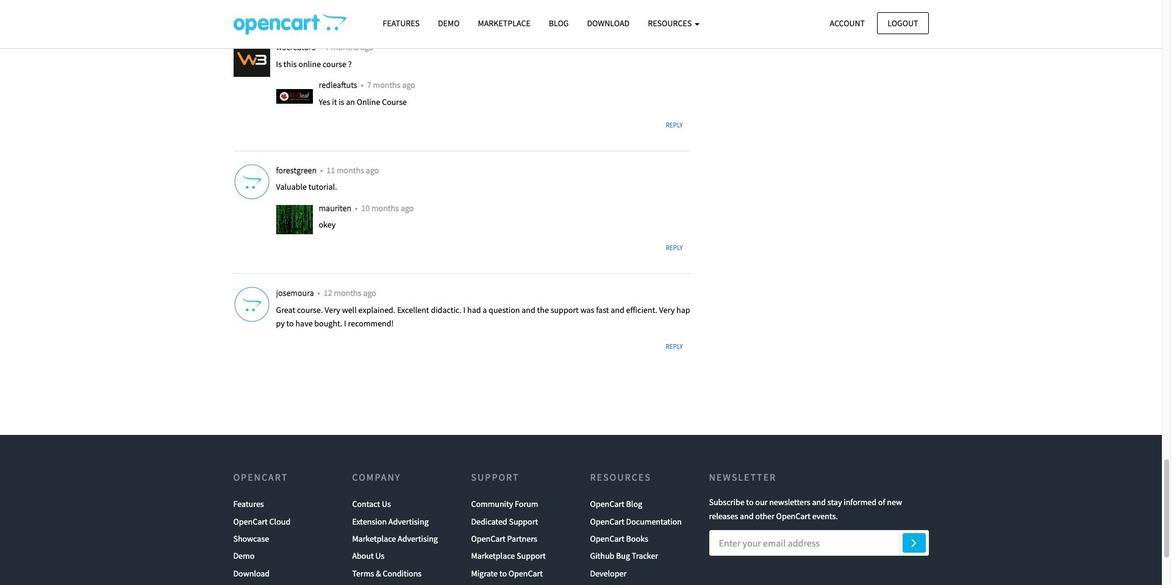 Task type: locate. For each thing, give the bounding box(es) containing it.
w3creators image
[[233, 40, 270, 77]]

mauriten image
[[276, 201, 313, 238]]

angle right image
[[912, 536, 917, 550]]

josemoura image
[[233, 286, 270, 323]]



Task type: vqa. For each thing, say whether or not it's contained in the screenshot.
'forestgreen' image at the top left of the page
yes



Task type: describe. For each thing, give the bounding box(es) containing it.
opencart - opencart 4 development masterclass image
[[233, 13, 346, 35]]

Enter your email address text field
[[710, 531, 929, 556]]

forestgreen image
[[233, 163, 270, 200]]

redleaftuts image
[[276, 78, 313, 115]]



